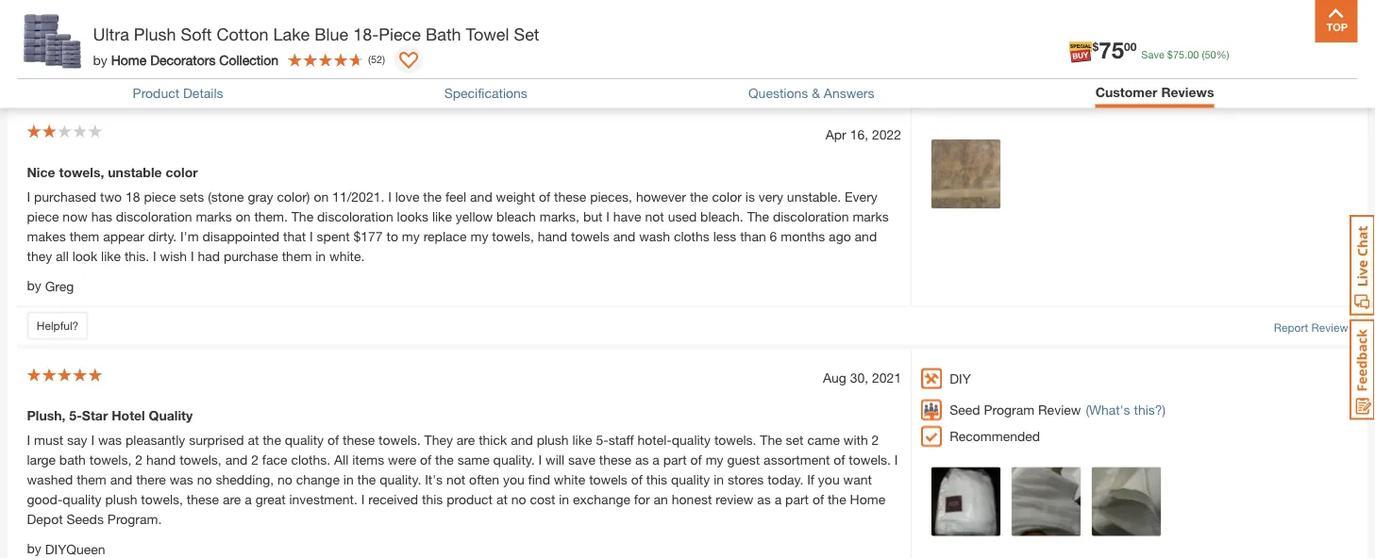 Task type: locate. For each thing, give the bounding box(es) containing it.
want
[[844, 472, 872, 488]]

these up items
[[343, 433, 375, 448]]

0 horizontal spatial piece
[[27, 209, 59, 224]]

this up an
[[647, 472, 668, 488]]

0 horizontal spatial i'm
[[180, 228, 199, 244]]

0 horizontal spatial they
[[198, 1, 227, 16]]

piece
[[379, 24, 421, 44]]

( 52 )
[[368, 53, 385, 66]]

not inside nice towels, unstable color i purchased two 18 piece sets (stone gray color) on 11/2021.  i love the feel and weight of these pieces, however the color is very unstable.  every piece now has discoloration marks on them.  the discoloration looks like yellow bleach marks, but i have not used bleach. the discoloration marks makes them appear dirty.  i'm disappointed that i spent $177 to my replace my towels, hand towels and wash cloths less than 6 months ago and they all look like this.  i wish i had purchase them in white.
[[645, 209, 664, 224]]

sets
[[180, 189, 204, 204]]

color up sets on the left top of the page
[[166, 164, 198, 180]]

hand
[[538, 228, 568, 244], [146, 453, 176, 468]]

bath
[[426, 24, 461, 44]]

stores
[[728, 472, 764, 488]]

happy
[[494, 1, 531, 16]]

purchase
[[224, 248, 278, 264]]

0 horizontal spatial home
[[111, 52, 147, 67]]

5- left hotel-
[[596, 433, 609, 448]]

not up "wash"
[[645, 209, 664, 224]]

they up soft
[[198, 1, 227, 16]]

2 horizontal spatial a
[[775, 492, 782, 508]]

0 vertical spatial .
[[191, 1, 194, 16]]

and right ago
[[855, 228, 877, 244]]

and left there
[[110, 472, 132, 488]]

specifications
[[444, 86, 528, 101]]

1 vertical spatial they
[[424, 433, 453, 448]]

1 report review from the top
[[1274, 77, 1349, 91]]

yellow
[[456, 209, 493, 224]]

2 vertical spatial like
[[573, 433, 592, 448]]

nice
[[120, 1, 145, 16]]

2 vertical spatial towels
[[589, 472, 628, 488]]

part down hotel-
[[664, 453, 687, 468]]

towels. up want at the right bottom of the page
[[849, 453, 891, 468]]

these are such nice towels . they are very soft. color just as pictured. i'm very happy with them
[[27, 1, 593, 16]]

helpful? button down greg button
[[27, 312, 88, 340]]

plush up program.
[[105, 492, 137, 508]]

0 horizontal spatial hand
[[146, 453, 176, 468]]

and right thick
[[511, 433, 533, 448]]

2 vertical spatial as
[[757, 492, 771, 508]]

there
[[136, 472, 166, 488]]

in down all
[[343, 472, 354, 488]]

no left shedding,
[[197, 472, 212, 488]]

answers
[[824, 86, 875, 101]]

towels inside plush, 5-star hotel quality i must say i was pleasantly surprised at the quality of these towels. they are thick and plush like 5-staff hotel-quality towels. the set came with 2 large bath towels, 2 hand towels, and 2 face cloths. all items were of the same quality. i will save these as a part of my guest assortment of towels. i washed them and there was no shedding, no change in the quality. it's not often you find white towels of this quality in stores today. if you want good-quality plush towels, these are a great investment.    i received this product at no cost in exchange for an honest review as a part of the home depot seeds program.
[[589, 472, 628, 488]]

very right is
[[759, 189, 784, 204]]

face
[[262, 453, 288, 468]]

2 horizontal spatial discoloration
[[773, 209, 849, 224]]

color
[[310, 1, 342, 16]]

hand inside plush, 5-star hotel quality i must say i was pleasantly surprised at the quality of these towels. they are thick and plush like 5-staff hotel-quality towels. the set came with 2 large bath towels, 2 hand towels, and 2 face cloths. all items were of the same quality. i will save these as a part of my guest assortment of towels. i washed them and there was no shedding, no change in the quality. it's not often you find white towels of this quality in stores today. if you want good-quality plush towels, these are a great investment.    i received this product at no cost in exchange for an honest review as a part of the home depot seeds program.
[[146, 453, 176, 468]]

my
[[402, 228, 420, 244], [471, 228, 489, 244], [706, 453, 724, 468]]

report review button
[[1274, 75, 1349, 92], [1274, 319, 1349, 336]]

on
[[314, 189, 329, 204], [236, 209, 251, 224]]

wish
[[160, 248, 187, 264]]

the left set
[[760, 433, 782, 448]]

0 horizontal spatial as
[[371, 1, 385, 16]]

in down "white"
[[559, 492, 569, 508]]

specifications button
[[444, 86, 528, 101], [444, 86, 528, 101]]

1 horizontal spatial home
[[850, 492, 886, 508]]

plush
[[134, 24, 176, 44]]

review
[[1312, 77, 1349, 91], [1312, 321, 1349, 335], [1039, 403, 1081, 418]]

a down "today."
[[775, 492, 782, 508]]

was right there
[[170, 472, 193, 488]]

0 vertical spatial 5-
[[69, 408, 82, 424]]

towels, down surprised
[[180, 453, 222, 468]]

helpful?
[[37, 75, 79, 89], [37, 319, 79, 333]]

used
[[668, 209, 697, 224]]

details
[[183, 86, 223, 101]]

appear
[[103, 228, 144, 244]]

0 horizontal spatial like
[[101, 248, 121, 264]]

of
[[539, 189, 551, 204], [328, 433, 339, 448], [420, 453, 432, 468], [691, 453, 702, 468], [834, 453, 845, 468], [631, 472, 643, 488], [813, 492, 824, 508]]

towels, down there
[[141, 492, 183, 508]]

such
[[88, 1, 117, 16]]

i'm up bath at the left of the page
[[444, 1, 462, 16]]

1 report review button from the top
[[1274, 75, 1349, 92]]

my left guest at right bottom
[[706, 453, 724, 468]]

1 horizontal spatial color
[[712, 189, 742, 204]]

an
[[654, 492, 668, 508]]

towels inside nice towels, unstable color i purchased two 18 piece sets (stone gray color) on 11/2021.  i love the feel and weight of these pieces, however the color is very unstable.  every piece now has discoloration marks on them.  the discoloration looks like yellow bleach marks, but i have not used bleach. the discoloration marks makes them appear dirty.  i'm disappointed that i spent $177 to my replace my towels, hand towels and wash cloths less than 6 months ago and they all look like this.  i wish i had purchase them in white.
[[571, 228, 610, 244]]

home down want at the right bottom of the page
[[850, 492, 886, 508]]

0 horizontal spatial plush
[[105, 492, 137, 508]]

piece
[[144, 189, 176, 204], [27, 209, 59, 224]]

by for by home decorators collection
[[93, 52, 107, 67]]

apr
[[826, 126, 847, 142]]

1 vertical spatial towels
[[571, 228, 610, 244]]

product image image
[[22, 9, 84, 71]]

0 horizontal spatial this
[[422, 492, 443, 508]]

by left greg
[[27, 278, 41, 293]]

2 left face
[[251, 453, 259, 468]]

i right but
[[606, 209, 610, 224]]

program
[[984, 403, 1035, 418]]

report review left feedback link image
[[1274, 321, 1349, 335]]

2 horizontal spatial like
[[573, 433, 592, 448]]

0 horizontal spatial color
[[166, 164, 198, 180]]

towels up plush
[[149, 1, 187, 16]]

0 horizontal spatial $
[[1093, 40, 1099, 53]]

by inside the by greg
[[27, 278, 41, 293]]

1 horizontal spatial towels.
[[715, 433, 757, 448]]

2 helpful? from the top
[[37, 319, 79, 333]]

1 report from the top
[[1274, 77, 1309, 91]]

5-
[[69, 408, 82, 424], [596, 433, 609, 448]]

helpful? button for by
[[27, 68, 88, 96]]

was
[[98, 433, 122, 448], [170, 472, 193, 488]]

1 discoloration from the left
[[116, 209, 192, 224]]

of up for
[[631, 472, 643, 488]]

the inside plush, 5-star hotel quality i must say i was pleasantly surprised at the quality of these towels. they are thick and plush like 5-staff hotel-quality towels. the set came with 2 large bath towels, 2 hand towels, and 2 face cloths. all items were of the same quality. i will save these as a part of my guest assortment of towels. i washed them and there was no shedding, no change in the quality. it's not often you find white towels of this quality in stores today. if you want good-quality plush towels, these are a great investment.    i received this product at no cost in exchange for an honest review as a part of the home depot seeds program.
[[760, 433, 782, 448]]

towels.
[[379, 433, 421, 448], [715, 433, 757, 448], [849, 453, 891, 468]]

with up "set"
[[535, 1, 559, 16]]

this down it's
[[422, 492, 443, 508]]

5- up the say at the left of page
[[69, 408, 82, 424]]

them down that on the left top of the page
[[282, 248, 312, 264]]

hand down marks,
[[538, 228, 568, 244]]

75 left save
[[1099, 36, 1124, 63]]

piece right '18'
[[144, 189, 176, 204]]

75
[[1099, 36, 1124, 63], [1174, 48, 1185, 60]]

at right surprised
[[248, 433, 259, 448]]

plush, 5-star hotel quality i must say i was pleasantly surprised at the quality of these towels. they are thick and plush like 5-staff hotel-quality towels. the set came with 2 large bath towels, 2 hand towels, and 2 face cloths. all items were of the same quality. i will save these as a part of my guest assortment of towels. i washed them and there was no shedding, no change in the quality. it's not often you find white towels of this quality in stores today. if you want good-quality plush towels, these are a great investment.    i received this product at no cost in exchange for an honest review as a part of the home depot seeds program.
[[27, 408, 898, 528]]

a
[[653, 453, 660, 468], [245, 492, 252, 508], [775, 492, 782, 508]]

the
[[292, 209, 314, 224], [747, 209, 769, 224], [760, 433, 782, 448]]

0 vertical spatial they
[[198, 1, 227, 16]]

i left had
[[191, 248, 194, 264]]

0 vertical spatial not
[[645, 209, 664, 224]]

they up it's
[[424, 433, 453, 448]]

like up save
[[573, 433, 592, 448]]

2 report from the top
[[1274, 321, 1309, 335]]

0 vertical spatial report
[[1274, 77, 1309, 91]]

1 horizontal spatial like
[[432, 209, 452, 224]]

report review button down top button
[[1274, 75, 1349, 92]]

say
[[67, 433, 87, 448]]

in inside nice towels, unstable color i purchased two 18 piece sets (stone gray color) on 11/2021.  i love the feel and weight of these pieces, however the color is very unstable.  every piece now has discoloration marks on them.  the discoloration looks like yellow bleach marks, but i have not used bleach. the discoloration marks makes them appear dirty.  i'm disappointed that i spent $177 to my replace my towels, hand towels and wash cloths less than 6 months ago and they all look like this.  i wish i had purchase them in white.
[[316, 248, 326, 264]]

1 vertical spatial review
[[1312, 321, 1349, 335]]

75 right save
[[1174, 48, 1185, 60]]

large
[[27, 453, 56, 468]]

1 horizontal spatial this
[[647, 472, 668, 488]]

1 marks from the left
[[196, 209, 232, 224]]

50
[[1205, 48, 1217, 60]]

1 horizontal spatial with
[[844, 433, 868, 448]]

0 horizontal spatial 00
[[1124, 40, 1137, 53]]

0 vertical spatial i'm
[[444, 1, 462, 16]]

(
[[1202, 48, 1205, 60], [368, 53, 371, 66]]

1 horizontal spatial 2
[[251, 453, 259, 468]]

are
[[66, 1, 85, 16], [230, 1, 249, 16], [457, 433, 475, 448], [223, 492, 241, 508]]

ultra
[[93, 24, 129, 44]]

i
[[27, 189, 30, 204], [388, 189, 392, 204], [606, 209, 610, 224], [310, 228, 313, 244], [153, 248, 156, 264], [191, 248, 194, 264], [27, 433, 30, 448], [91, 433, 94, 448], [539, 453, 542, 468], [895, 453, 898, 468], [361, 492, 365, 508]]

1 horizontal spatial .
[[1185, 48, 1188, 60]]

seed
[[950, 403, 981, 418]]

they
[[198, 1, 227, 16], [424, 433, 453, 448]]

home down ultra
[[111, 52, 147, 67]]

2 discoloration from the left
[[317, 209, 393, 224]]

2 horizontal spatial towels.
[[849, 453, 891, 468]]

and down have
[[613, 228, 636, 244]]

no down face
[[278, 472, 293, 488]]

are left the such
[[66, 1, 85, 16]]

00 left 50
[[1188, 48, 1200, 60]]

00 left save
[[1124, 40, 1137, 53]]

by down ultra
[[93, 52, 107, 67]]

hand inside nice towels, unstable color i purchased two 18 piece sets (stone gray color) on 11/2021.  i love the feel and weight of these pieces, however the color is very unstable.  every piece now has discoloration marks on them.  the discoloration looks like yellow bleach marks, but i have not used bleach. the discoloration marks makes them appear dirty.  i'm disappointed that i spent $177 to my replace my towels, hand towels and wash cloths less than 6 months ago and they all look like this.  i wish i had purchase them in white.
[[538, 228, 568, 244]]

by
[[27, 30, 41, 46], [93, 52, 107, 67], [27, 278, 41, 293], [27, 541, 41, 557]]

the up than
[[747, 209, 769, 224]]

part
[[664, 453, 687, 468], [786, 492, 809, 508]]

0 horizontal spatial not
[[447, 472, 466, 488]]

2 report review button from the top
[[1274, 319, 1349, 336]]

1 horizontal spatial was
[[170, 472, 193, 488]]

these up marks,
[[554, 189, 587, 204]]

1 horizontal spatial as
[[635, 453, 649, 468]]

( left the %)
[[1202, 48, 1205, 60]]

0 horizontal spatial very
[[252, 1, 277, 16]]

my right to
[[402, 228, 420, 244]]

2 helpful? button from the top
[[27, 312, 88, 340]]

live chat image
[[1350, 215, 1376, 316]]

0 vertical spatial was
[[98, 433, 122, 448]]

by down these on the left top of the page
[[27, 30, 41, 46]]

1 helpful? from the top
[[37, 75, 79, 89]]

0 vertical spatial report review
[[1274, 77, 1349, 91]]

by inside by lisatowel
[[27, 30, 41, 46]]

0 vertical spatial hand
[[538, 228, 568, 244]]

with right came
[[844, 433, 868, 448]]

as down hotel-
[[635, 453, 649, 468]]

like up replace
[[432, 209, 452, 224]]

questions & answers button
[[749, 86, 875, 101], [749, 86, 875, 101]]

1 vertical spatial report
[[1274, 321, 1309, 335]]

1 vertical spatial helpful? button
[[27, 312, 88, 340]]

of down came
[[834, 453, 845, 468]]

part down "today."
[[786, 492, 809, 508]]

1 horizontal spatial not
[[645, 209, 664, 224]]

cloths.
[[291, 453, 331, 468]]

review left feedback link image
[[1312, 321, 1349, 335]]

0 vertical spatial like
[[432, 209, 452, 224]]

2 up there
[[135, 453, 143, 468]]

&
[[812, 86, 820, 101]]

1 horizontal spatial 75
[[1174, 48, 1185, 60]]

staff
[[609, 433, 634, 448]]

1 vertical spatial was
[[170, 472, 193, 488]]

by for by lisatowel
[[27, 30, 41, 46]]

2 vertical spatial review
[[1039, 403, 1081, 418]]

2 horizontal spatial very
[[759, 189, 784, 204]]

the down want at the right bottom of the page
[[828, 492, 847, 508]]

the up used
[[690, 189, 709, 204]]

16,
[[850, 126, 869, 142]]

you right if
[[818, 472, 840, 488]]

by for by greg
[[27, 278, 41, 293]]

1 horizontal spatial 5-
[[596, 433, 609, 448]]

helpful? down the product image
[[37, 75, 79, 89]]

helpful? for by
[[37, 75, 79, 89]]

marks
[[196, 209, 232, 224], [853, 209, 889, 224]]

discoloration down 11/2021.
[[317, 209, 393, 224]]

0 vertical spatial plush
[[537, 433, 569, 448]]

looks
[[397, 209, 429, 224]]

you
[[503, 472, 525, 488], [818, 472, 840, 488]]

if
[[807, 472, 815, 488]]

1 vertical spatial report review
[[1274, 321, 1349, 335]]

lisatowel
[[45, 31, 103, 47]]

0 vertical spatial helpful? button
[[27, 68, 88, 96]]

0 horizontal spatial at
[[248, 433, 259, 448]]

1 horizontal spatial hand
[[538, 228, 568, 244]]

i'm up wish
[[180, 228, 199, 244]]

0 horizontal spatial .
[[191, 1, 194, 16]]

save
[[1142, 48, 1165, 60]]

1 horizontal spatial you
[[818, 472, 840, 488]]

report review button left feedback link image
[[1274, 319, 1349, 336]]

report review
[[1274, 77, 1349, 91], [1274, 321, 1349, 335]]

like down appear at the left top of the page
[[101, 248, 121, 264]]

came
[[808, 433, 840, 448]]

towels down but
[[571, 228, 610, 244]]

0 vertical spatial piece
[[144, 189, 176, 204]]

0 horizontal spatial discoloration
[[116, 209, 192, 224]]

2 report review from the top
[[1274, 321, 1349, 335]]

apr 16, 2022
[[826, 126, 902, 142]]

1 vertical spatial 5-
[[596, 433, 609, 448]]

plush
[[537, 433, 569, 448], [105, 492, 137, 508]]

0 horizontal spatial marks
[[196, 209, 232, 224]]

was down star
[[98, 433, 122, 448]]

0 horizontal spatial a
[[245, 492, 252, 508]]

i left the must
[[27, 433, 30, 448]]

2 horizontal spatial my
[[706, 453, 724, 468]]

0 vertical spatial review
[[1312, 77, 1349, 91]]

in down the spent
[[316, 248, 326, 264]]

1 horizontal spatial they
[[424, 433, 453, 448]]

2 horizontal spatial 2
[[872, 433, 879, 448]]

of inside nice towels, unstable color i purchased two 18 piece sets (stone gray color) on 11/2021.  i love the feel and weight of these pieces, however the color is very unstable.  every piece now has discoloration marks on them.  the discoloration looks like yellow bleach marks, but i have not used bleach. the discoloration marks makes them appear dirty.  i'm disappointed that i spent $177 to my replace my towels, hand towels and wash cloths less than 6 months ago and they all look like this.  i wish i had purchase them in white.
[[539, 189, 551, 204]]

report review down top button
[[1274, 77, 1349, 91]]

discoloration
[[116, 209, 192, 224], [317, 209, 393, 224], [773, 209, 849, 224]]

marks down 'every'
[[853, 209, 889, 224]]

$
[[1093, 40, 1099, 53], [1168, 48, 1174, 60]]

and up shedding,
[[225, 453, 248, 468]]

by down depot
[[27, 541, 41, 557]]

0 vertical spatial helpful?
[[37, 75, 79, 89]]

1 vertical spatial home
[[850, 492, 886, 508]]

1 horizontal spatial i'm
[[444, 1, 462, 16]]

discoloration down unstable.
[[773, 209, 849, 224]]

replace
[[424, 228, 467, 244]]

marks down (stone
[[196, 209, 232, 224]]

not right it's
[[447, 472, 466, 488]]

0 horizontal spatial part
[[664, 453, 687, 468]]

decorators
[[150, 52, 216, 67]]

$ 75 00
[[1093, 36, 1137, 63]]

exchange
[[573, 492, 631, 508]]

as right 'just'
[[371, 1, 385, 16]]

as
[[371, 1, 385, 16], [635, 453, 649, 468], [757, 492, 771, 508]]

makes
[[27, 228, 66, 244]]

by inside by diyqueen
[[27, 541, 41, 557]]

. up soft
[[191, 1, 194, 16]]

the up face
[[263, 433, 281, 448]]

1 horizontal spatial marks
[[853, 209, 889, 224]]

1 vertical spatial quality.
[[380, 472, 421, 488]]

hotel
[[112, 408, 145, 424]]

these inside nice towels, unstable color i purchased two 18 piece sets (stone gray color) on 11/2021.  i love the feel and weight of these pieces, however the color is very unstable.  every piece now has discoloration marks on them.  the discoloration looks like yellow bleach marks, but i have not used bleach. the discoloration marks makes them appear dirty.  i'm disappointed that i spent $177 to my replace my towels, hand towels and wash cloths less than 6 months ago and they all look like this.  i wish i had purchase them in white.
[[554, 189, 587, 204]]

2 up want at the right bottom of the page
[[872, 433, 879, 448]]

)
[[382, 53, 385, 66]]

report review button for nice towels, unstable color
[[1274, 319, 1349, 336]]

1 vertical spatial helpful?
[[37, 319, 79, 333]]

1 helpful? button from the top
[[27, 68, 88, 96]]

at down often
[[496, 492, 508, 508]]

color
[[166, 164, 198, 180], [712, 189, 742, 204]]

0 horizontal spatial no
[[197, 472, 212, 488]]

1 vertical spatial not
[[447, 472, 466, 488]]

review for by
[[1312, 77, 1349, 91]]

i'm
[[444, 1, 462, 16], [180, 228, 199, 244]]

soft
[[181, 24, 212, 44]]

0 horizontal spatial with
[[535, 1, 559, 16]]



Task type: vqa. For each thing, say whether or not it's contained in the screenshot.
white. on the top of the page
yes



Task type: describe. For each thing, give the bounding box(es) containing it.
them right happy
[[563, 1, 593, 16]]

i right that on the left top of the page
[[310, 228, 313, 244]]

save $ 75 . 00 ( 50 %)
[[1142, 48, 1230, 60]]

i down 2021
[[895, 453, 898, 468]]

6
[[770, 228, 777, 244]]

report review for by
[[1274, 77, 1349, 91]]

18
[[126, 189, 140, 204]]

program.
[[107, 512, 162, 528]]

just
[[346, 1, 367, 16]]

1 horizontal spatial (
[[1202, 48, 1205, 60]]

of up all
[[328, 433, 339, 448]]

0 vertical spatial color
[[166, 164, 198, 180]]

feel
[[446, 189, 467, 204]]

1 horizontal spatial piece
[[144, 189, 176, 204]]

were
[[388, 453, 417, 468]]

this?)
[[1134, 403, 1166, 418]]

2022
[[872, 126, 902, 142]]

0 vertical spatial as
[[371, 1, 385, 16]]

not inside plush, 5-star hotel quality i must say i was pleasantly surprised at the quality of these towels. they are thick and plush like 5-staff hotel-quality towels. the set came with 2 large bath towels, 2 hand towels, and 2 face cloths. all items were of the same quality. i will save these as a part of my guest assortment of towels. i washed them and there was no shedding, no change in the quality. it's not often you find white towels of this quality in stores today. if you want good-quality plush towels, these are a great investment.    i received this product at no cost in exchange for an honest review as a part of the home depot seeds program.
[[447, 472, 466, 488]]

guest
[[727, 453, 760, 468]]

1 vertical spatial as
[[635, 453, 649, 468]]

of up honest in the bottom of the page
[[691, 453, 702, 468]]

shedding,
[[216, 472, 274, 488]]

0 vertical spatial this
[[647, 472, 668, 488]]

is
[[746, 189, 755, 204]]

washed
[[27, 472, 73, 488]]

quality
[[149, 408, 193, 424]]

0 horizontal spatial (
[[368, 53, 371, 66]]

find
[[528, 472, 550, 488]]

1 vertical spatial .
[[1185, 48, 1188, 60]]

1 horizontal spatial very
[[466, 1, 491, 16]]

1 horizontal spatial plush
[[537, 433, 569, 448]]

0 vertical spatial with
[[535, 1, 559, 16]]

to
[[387, 228, 398, 244]]

will
[[546, 453, 565, 468]]

are up cotton
[[230, 1, 249, 16]]

$ inside $ 75 00
[[1093, 40, 1099, 53]]

customer reviews
[[1096, 84, 1215, 100]]

0 horizontal spatial my
[[402, 228, 420, 244]]

1 horizontal spatial 00
[[1188, 48, 1200, 60]]

towels, down bleach in the top left of the page
[[492, 228, 534, 244]]

cotton
[[217, 24, 269, 44]]

questions
[[749, 86, 808, 101]]

i'm inside nice towels, unstable color i purchased two 18 piece sets (stone gray color) on 11/2021.  i love the feel and weight of these pieces, however the color is very unstable.  every piece now has discoloration marks on them.  the discoloration looks like yellow bleach marks, but i have not used bleach. the discoloration marks makes them appear dirty.  i'm disappointed that i spent $177 to my replace my towels, hand towels and wash cloths less than 6 months ago and they all look like this.  i wish i had purchase them in white.
[[180, 228, 199, 244]]

the down items
[[357, 472, 376, 488]]

helpful? button for nice towels, unstable color
[[27, 312, 88, 340]]

52
[[371, 53, 382, 66]]

save
[[568, 453, 596, 468]]

these down staff
[[599, 453, 632, 468]]

1 vertical spatial like
[[101, 248, 121, 264]]

i right this.
[[153, 248, 156, 264]]

with inside plush, 5-star hotel quality i must say i was pleasantly surprised at the quality of these towels. they are thick and plush like 5-staff hotel-quality towels. the set came with 2 large bath towels, 2 hand towels, and 2 face cloths. all items were of the same quality. i will save these as a part of my guest assortment of towels. i washed them and there was no shedding, no change in the quality. it's not often you find white towels of this quality in stores today. if you want good-quality plush towels, these are a great investment.    i received this product at no cost in exchange for an honest review as a part of the home depot seeds program.
[[844, 433, 868, 448]]

i right the say at the left of page
[[91, 433, 94, 448]]

0 vertical spatial home
[[111, 52, 147, 67]]

purchased
[[34, 189, 96, 204]]

2 horizontal spatial as
[[757, 492, 771, 508]]

surprised
[[189, 433, 244, 448]]

1 horizontal spatial $
[[1168, 48, 1174, 60]]

for
[[634, 492, 650, 508]]

helpful? for nice towels, unstable color
[[37, 319, 79, 333]]

i down nice
[[27, 189, 30, 204]]

0 horizontal spatial quality.
[[380, 472, 421, 488]]

display image
[[399, 52, 418, 71]]

pictured.
[[388, 1, 440, 16]]

report for nice towels, unstable color
[[1274, 321, 1309, 335]]

top button
[[1316, 0, 1358, 42]]

0 vertical spatial on
[[314, 189, 329, 204]]

months
[[781, 228, 825, 244]]

2 horizontal spatial no
[[511, 492, 526, 508]]

i left love
[[388, 189, 392, 204]]

0 horizontal spatial 75
[[1099, 36, 1124, 63]]

home inside plush, 5-star hotel quality i must say i was pleasantly surprised at the quality of these towels. they are thick and plush like 5-staff hotel-quality towels. the set came with 2 large bath towels, 2 hand towels, and 2 face cloths. all items were of the same quality. i will save these as a part of my guest assortment of towels. i washed them and there was no shedding, no change in the quality. it's not often you find white towels of this quality in stores today. if you want good-quality plush towels, these are a great investment.    i received this product at no cost in exchange for an honest review as a part of the home depot seeds program.
[[850, 492, 886, 508]]

they inside plush, 5-star hotel quality i must say i was pleasantly surprised at the quality of these towels. they are thick and plush like 5-staff hotel-quality towels. the set came with 2 large bath towels, 2 hand towels, and 2 face cloths. all items were of the same quality. i will save these as a part of my guest assortment of towels. i washed them and there was no shedding, no change in the quality. it's not often you find white towels of this quality in stores today. if you want good-quality plush towels, these are a great investment.    i received this product at no cost in exchange for an honest review as a part of the home depot seeds program.
[[424, 433, 453, 448]]

bath
[[59, 453, 86, 468]]

they
[[27, 248, 52, 264]]

often
[[469, 472, 499, 488]]

the left feel
[[423, 189, 442, 204]]

2 marks from the left
[[853, 209, 889, 224]]

that
[[283, 228, 306, 244]]

these down shedding,
[[187, 492, 219, 508]]

1 vertical spatial color
[[712, 189, 742, 204]]

are down shedding,
[[223, 492, 241, 508]]

00 inside $ 75 00
[[1124, 40, 1137, 53]]

by lisatowel
[[27, 30, 103, 47]]

0 vertical spatial towels
[[149, 1, 187, 16]]

0 horizontal spatial was
[[98, 433, 122, 448]]

the up it's
[[435, 453, 454, 468]]

them inside plush, 5-star hotel quality i must say i was pleasantly surprised at the quality of these towels. they are thick and plush like 5-staff hotel-quality towels. the set came with 2 large bath towels, 2 hand towels, and 2 face cloths. all items were of the same quality. i will save these as a part of my guest assortment of towels. i washed them and there was no shedding, no change in the quality. it's not often you find white towels of this quality in stores today. if you want good-quality plush towels, these are a great investment.    i received this product at no cost in exchange for an honest review as a part of the home depot seeds program.
[[77, 472, 106, 488]]

had
[[198, 248, 220, 264]]

i left will
[[539, 453, 542, 468]]

3 discoloration from the left
[[773, 209, 849, 224]]

1 vertical spatial at
[[496, 492, 508, 508]]

1 vertical spatial this
[[422, 492, 443, 508]]

investment.
[[289, 492, 358, 508]]

very inside nice towels, unstable color i purchased two 18 piece sets (stone gray color) on 11/2021.  i love the feel and weight of these pieces, however the color is very unstable.  every piece now has discoloration marks on them.  the discoloration looks like yellow bleach marks, but i have not used bleach. the discoloration marks makes them appear dirty.  i'm disappointed that i spent $177 to my replace my towels, hand towels and wash cloths less than 6 months ago and they all look like this.  i wish i had purchase them in white.
[[759, 189, 784, 204]]

depot
[[27, 512, 63, 528]]

towels, right bath at the left bottom of page
[[89, 453, 132, 468]]

wash
[[639, 228, 670, 244]]

product details
[[133, 86, 223, 101]]

white
[[554, 472, 586, 488]]

ultra plush soft cotton lake blue 18-piece bath towel set
[[93, 24, 540, 44]]

items
[[352, 453, 384, 468]]

all
[[334, 453, 349, 468]]

1 vertical spatial part
[[786, 492, 809, 508]]

2 you from the left
[[818, 472, 840, 488]]

0 vertical spatial quality.
[[493, 453, 535, 468]]

report for by
[[1274, 77, 1309, 91]]

them up look
[[70, 228, 99, 244]]

customer
[[1096, 84, 1158, 100]]

report review button for by
[[1274, 75, 1349, 92]]

0 horizontal spatial on
[[236, 209, 251, 224]]

greg button
[[45, 277, 74, 297]]

(what's this?) link
[[1086, 401, 1166, 420]]

30,
[[850, 370, 869, 386]]

by for by diyqueen
[[27, 541, 41, 557]]

lisatowel button
[[45, 30, 103, 49]]

%)
[[1217, 48, 1230, 60]]

by diyqueen
[[27, 541, 105, 558]]

0 horizontal spatial 2
[[135, 453, 143, 468]]

review for nice towels, unstable color
[[1312, 321, 1349, 335]]

thick
[[479, 433, 507, 448]]

bleach
[[497, 209, 536, 224]]

of up it's
[[420, 453, 432, 468]]

nice towels, unstable color i purchased two 18 piece sets (stone gray color) on 11/2021.  i love the feel and weight of these pieces, however the color is very unstable.  every piece now has discoloration marks on them.  the discoloration looks like yellow bleach marks, but i have not used bleach. the discoloration marks makes them appear dirty.  i'm disappointed that i spent $177 to my replace my towels, hand towels and wash cloths less than 6 months ago and they all look like this.  i wish i had purchase them in white.
[[27, 164, 889, 264]]

like inside plush, 5-star hotel quality i must say i was pleasantly surprised at the quality of these towels. they are thick and plush like 5-staff hotel-quality towels. the set came with 2 large bath towels, 2 hand towels, and 2 face cloths. all items were of the same quality. i will save these as a part of my guest assortment of towels. i washed them and there was no shedding, no change in the quality. it's not often you find white towels of this quality in stores today. if you want good-quality plush towels, these are a great investment.    i received this product at no cost in exchange for an honest review as a part of the home depot seeds program.
[[573, 433, 592, 448]]

my inside plush, 5-star hotel quality i must say i was pleasantly surprised at the quality of these towels. they are thick and plush like 5-staff hotel-quality towels. the set came with 2 large bath towels, 2 hand towels, and 2 face cloths. all items were of the same quality. i will save these as a part of my guest assortment of towels. i washed them and there was no shedding, no change in the quality. it's not often you find white towels of this quality in stores today. if you want good-quality plush towels, these are a great investment.    i received this product at no cost in exchange for an honest review as a part of the home depot seeds program.
[[706, 453, 724, 468]]

feedback link image
[[1350, 319, 1376, 421]]

marks,
[[540, 209, 580, 224]]

are up same
[[457, 433, 475, 448]]

seeds
[[67, 512, 104, 528]]

reviews
[[1162, 84, 1215, 100]]

diyqueen
[[45, 543, 105, 558]]

but
[[583, 209, 603, 224]]

2021
[[872, 370, 902, 386]]

aug
[[823, 370, 847, 386]]

(what's this?)
[[1086, 403, 1166, 418]]

1 horizontal spatial my
[[471, 228, 489, 244]]

same
[[458, 453, 490, 468]]

the up that on the left top of the page
[[292, 209, 314, 224]]

unstable.
[[787, 189, 841, 204]]

questions & answers
[[749, 86, 875, 101]]

1 horizontal spatial a
[[653, 453, 660, 468]]

0 horizontal spatial towels.
[[379, 433, 421, 448]]

towels, up the purchased at the top left of page
[[59, 164, 104, 180]]

lake
[[273, 24, 310, 44]]

and up yellow
[[470, 189, 493, 204]]

0 horizontal spatial 5-
[[69, 408, 82, 424]]

ago
[[829, 228, 851, 244]]

them.
[[254, 209, 288, 224]]

1 horizontal spatial no
[[278, 472, 293, 488]]

1 vertical spatial piece
[[27, 209, 59, 224]]

(what's
[[1086, 403, 1131, 418]]

color)
[[277, 189, 310, 204]]

in up the review
[[714, 472, 724, 488]]

report review for nice towels, unstable color
[[1274, 321, 1349, 335]]

assortment
[[764, 453, 830, 468]]

collection
[[219, 52, 279, 67]]

spent
[[317, 228, 350, 244]]

i left received
[[361, 492, 365, 508]]

of down if
[[813, 492, 824, 508]]

$177
[[354, 228, 383, 244]]

weight
[[496, 189, 535, 204]]

by greg
[[27, 278, 74, 294]]

towel
[[466, 24, 509, 44]]

today.
[[768, 472, 804, 488]]

product
[[447, 492, 493, 508]]

must
[[34, 433, 63, 448]]

0 vertical spatial part
[[664, 453, 687, 468]]

1 you from the left
[[503, 472, 525, 488]]



